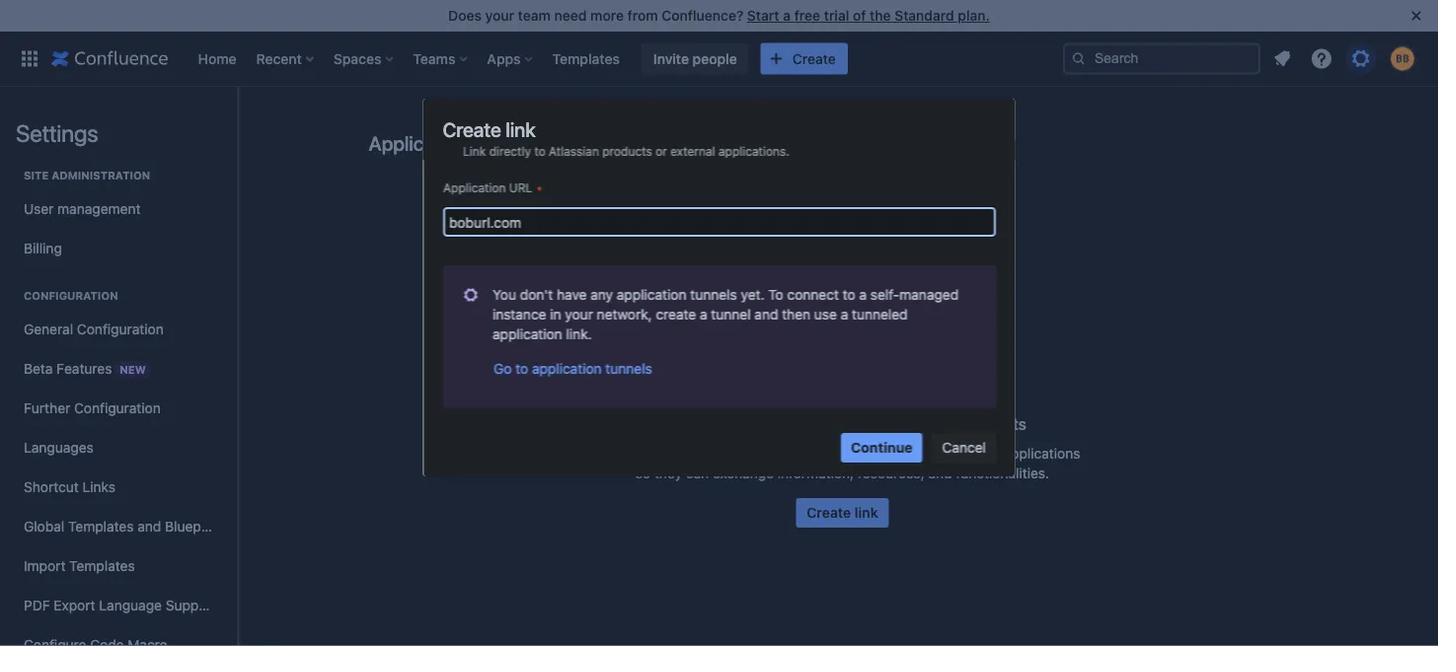 Task type: locate. For each thing, give the bounding box(es) containing it.
1 horizontal spatial your
[[565, 307, 593, 323]]

atlassian
[[548, 144, 599, 158], [892, 415, 958, 434], [810, 446, 867, 462]]

more
[[590, 7, 624, 24]]

configuration up languages link
[[74, 400, 161, 417]]

use
[[814, 307, 837, 323]]

0 horizontal spatial with
[[742, 446, 769, 462]]

0 vertical spatial create link
[[443, 117, 536, 141]]

create link dialog
[[423, 38, 1015, 477]]

integrate up the so
[[605, 446, 662, 462]]

2 vertical spatial to
[[515, 361, 528, 377]]

shortcut links
[[24, 479, 116, 496]]

link down resources,
[[855, 505, 878, 521]]

1 vertical spatial confluence
[[666, 446, 739, 462]]

templates for global templates and blueprints
[[68, 519, 134, 535]]

1 horizontal spatial or
[[932, 446, 945, 462]]

1 vertical spatial create
[[807, 505, 851, 521]]

1 vertical spatial templates
[[68, 519, 134, 535]]

external inside create link "dialog"
[[670, 144, 715, 158]]

0 horizontal spatial atlassian
[[548, 144, 599, 158]]

create link down information,
[[807, 505, 878, 521]]

1 horizontal spatial create
[[807, 505, 851, 521]]

application down link.
[[532, 361, 601, 377]]

1 horizontal spatial tunnels
[[690, 287, 737, 303]]

0 vertical spatial to
[[534, 144, 545, 158]]

templates
[[552, 50, 620, 67], [68, 519, 134, 535], [69, 558, 135, 575]]

spaces button
[[328, 43, 401, 75]]

1 horizontal spatial and
[[754, 307, 778, 323]]

0 vertical spatial confluence
[[728, 415, 811, 434]]

products inside the "integrate confluence with other atlassian products or external applications so they can exchange information, resources, and functionalities."
[[871, 446, 928, 462]]

they
[[654, 465, 682, 482]]

0 vertical spatial and
[[754, 307, 778, 323]]

0 horizontal spatial other
[[773, 446, 806, 462]]

other up information,
[[773, 446, 806, 462]]

create link
[[443, 117, 536, 141], [807, 505, 878, 521]]

create
[[443, 117, 501, 141], [807, 505, 851, 521]]

2 horizontal spatial atlassian
[[892, 415, 958, 434]]

tunnels down network,
[[605, 361, 652, 377]]

atlassian inside the "integrate confluence with other atlassian products or external applications so they can exchange information, resources, and functionalities."
[[810, 446, 867, 462]]

external left 'applications.'
[[670, 144, 715, 158]]

1 horizontal spatial products
[[871, 446, 928, 462]]

1 vertical spatial integrate
[[605, 446, 662, 462]]

products for integrate confluence with other atlassian products
[[961, 415, 1027, 434]]

links
[[472, 131, 511, 154]]

and down cancel button
[[929, 465, 952, 482]]

1 horizontal spatial other
[[850, 415, 888, 434]]

confluence up can
[[666, 446, 739, 462]]

application down instance
[[492, 326, 562, 343]]

global
[[24, 519, 64, 535]]

general configuration link
[[16, 310, 221, 349]]

administration
[[52, 169, 150, 182]]

2 vertical spatial and
[[137, 519, 161, 535]]

invite
[[653, 50, 689, 67]]

can
[[686, 465, 709, 482]]

templates down 'need'
[[552, 50, 620, 67]]

atlassian for integrate confluence with other atlassian products
[[892, 415, 958, 434]]

integrate for integrate confluence with other atlassian products or external applications so they can exchange information, resources, and functionalities.
[[605, 446, 662, 462]]

other inside the "integrate confluence with other atlassian products or external applications so they can exchange information, resources, and functionalities."
[[773, 446, 806, 462]]

applications.
[[718, 144, 789, 158]]

with for integrate confluence with other atlassian products or external applications so they can exchange information, resources, and functionalities.
[[742, 446, 769, 462]]

1 vertical spatial atlassian
[[892, 415, 958, 434]]

1 horizontal spatial create link
[[807, 505, 878, 521]]

configuration inside further configuration link
[[74, 400, 161, 417]]

templates inside the "global" element
[[552, 50, 620, 67]]

confluence?
[[662, 7, 744, 24]]

products
[[602, 144, 652, 158], [961, 415, 1027, 434], [871, 446, 928, 462]]

to
[[768, 287, 783, 303]]

templates down "links"
[[68, 519, 134, 535]]

start a free trial of the standard plan. link
[[747, 7, 990, 24]]

start
[[747, 7, 779, 24]]

free
[[794, 7, 820, 24]]

2 vertical spatial configuration
[[74, 400, 161, 417]]

0 horizontal spatial to
[[515, 361, 528, 377]]

atlassian down 'integrate confluence with other atlassian products'
[[810, 446, 867, 462]]

configuration up 'general'
[[24, 290, 118, 303]]

2 vertical spatial products
[[871, 446, 928, 462]]

1 vertical spatial tunnels
[[605, 361, 652, 377]]

integrate confluence with other atlassian products or external applications so they can exchange information, resources, and functionalities.
[[605, 446, 1080, 482]]

settings icon image
[[1349, 47, 1373, 71]]

0 vertical spatial configuration
[[24, 290, 118, 303]]

0 vertical spatial other
[[850, 415, 888, 434]]

continue button
[[841, 433, 922, 463]]

with
[[815, 415, 846, 434], [742, 446, 769, 462]]

products inside create link "dialog"
[[602, 144, 652, 158]]

to right go
[[515, 361, 528, 377]]

configuration
[[24, 290, 118, 303], [77, 321, 164, 338], [74, 400, 161, 417]]

0 horizontal spatial and
[[137, 519, 161, 535]]

go to application tunnels
[[493, 361, 652, 377]]

languages
[[24, 440, 94, 456]]

0 vertical spatial or
[[655, 144, 667, 158]]

external up functionalities.
[[949, 446, 1000, 462]]

0 vertical spatial link
[[506, 117, 536, 141]]

0 horizontal spatial create
[[443, 117, 501, 141]]

0 vertical spatial external
[[670, 144, 715, 158]]

home
[[198, 50, 237, 67]]

0 vertical spatial create
[[443, 117, 501, 141]]

0 horizontal spatial link
[[506, 117, 536, 141]]

your
[[485, 7, 514, 24], [565, 307, 593, 323]]

1 vertical spatial with
[[742, 446, 769, 462]]

0 vertical spatial integrate
[[659, 415, 724, 434]]

1 vertical spatial your
[[565, 307, 593, 323]]

2 vertical spatial atlassian
[[810, 446, 867, 462]]

1 vertical spatial link
[[855, 505, 878, 521]]

create down information,
[[807, 505, 851, 521]]

global templates and blueprints link
[[16, 507, 229, 547]]

1 vertical spatial other
[[773, 446, 806, 462]]

2 horizontal spatial products
[[961, 415, 1027, 434]]

0 vertical spatial atlassian
[[548, 144, 599, 158]]

with inside the "integrate confluence with other atlassian products or external applications so they can exchange information, resources, and functionalities."
[[742, 446, 769, 462]]

you don't have any application tunnels yet. to connect to a self-managed instance in your network, create a tunnel and then use a tunneled application link.
[[492, 287, 958, 343]]

0 horizontal spatial or
[[655, 144, 667, 158]]

beta features new
[[24, 360, 146, 377]]

confluence inside the "integrate confluence with other atlassian products or external applications so they can exchange information, resources, and functionalities."
[[666, 446, 739, 462]]

further configuration
[[24, 400, 161, 417]]

1 vertical spatial and
[[929, 465, 952, 482]]

settings
[[16, 119, 98, 147]]

have
[[556, 287, 586, 303]]

0 horizontal spatial products
[[602, 144, 652, 158]]

yet.
[[740, 287, 764, 303]]

site
[[24, 169, 49, 182]]

1 vertical spatial or
[[932, 446, 945, 462]]

from
[[628, 7, 658, 24]]

1 horizontal spatial link
[[855, 505, 878, 521]]

0 vertical spatial tunnels
[[690, 287, 737, 303]]

language
[[99, 598, 162, 614]]

1 vertical spatial to
[[842, 287, 855, 303]]

beta
[[24, 360, 53, 377]]

integrate inside the "integrate confluence with other atlassian products or external applications so they can exchange information, resources, and functionalities."
[[605, 446, 662, 462]]

create link inside "dialog"
[[443, 117, 536, 141]]

1 vertical spatial products
[[961, 415, 1027, 434]]

directly
[[489, 144, 531, 158]]

network,
[[596, 307, 652, 323]]

2 horizontal spatial and
[[929, 465, 952, 482]]

a left self-
[[859, 287, 866, 303]]

integrate up can
[[659, 415, 724, 434]]

confluence
[[728, 415, 811, 434], [666, 446, 739, 462]]

0 vertical spatial your
[[485, 7, 514, 24]]

plan.
[[958, 7, 990, 24]]

confluence image
[[51, 47, 168, 71], [51, 47, 168, 71]]

general
[[24, 321, 73, 338]]

none text field inside create link "dialog"
[[443, 207, 996, 237]]

1 horizontal spatial with
[[815, 415, 846, 434]]

import templates
[[24, 558, 135, 575]]

configuration inside general configuration link
[[77, 321, 164, 338]]

None text field
[[443, 207, 996, 237]]

with up exchange
[[742, 446, 769, 462]]

banner containing home
[[0, 31, 1438, 87]]

your left team
[[485, 7, 514, 24]]

export
[[54, 598, 95, 614]]

tunnels up tunnel at top
[[690, 287, 737, 303]]

0 vertical spatial templates
[[552, 50, 620, 67]]

1 horizontal spatial atlassian
[[810, 446, 867, 462]]

tunneled
[[852, 307, 907, 323]]

to inside you don't have any application tunnels yet. to connect to a self-managed instance in your network, create a tunnel and then use a tunneled application link.
[[842, 287, 855, 303]]

0 vertical spatial application
[[616, 287, 686, 303]]

link
[[506, 117, 536, 141], [855, 505, 878, 521]]

instance
[[492, 307, 546, 323]]

any
[[590, 287, 613, 303]]

and left blueprints
[[137, 519, 161, 535]]

create up link
[[443, 117, 501, 141]]

and down to
[[754, 307, 778, 323]]

to right 'directly'
[[534, 144, 545, 158]]

information,
[[778, 465, 854, 482]]

1 vertical spatial configuration
[[77, 321, 164, 338]]

1 horizontal spatial external
[[949, 446, 1000, 462]]

atlassian up cancel
[[892, 415, 958, 434]]

application up create
[[616, 287, 686, 303]]

confluence up exchange
[[728, 415, 811, 434]]

external
[[670, 144, 715, 158], [949, 446, 1000, 462]]

0 horizontal spatial create link
[[443, 117, 536, 141]]

apps
[[487, 50, 521, 67]]

integrate for integrate confluence with other atlassian products
[[659, 415, 724, 434]]

or inside create link "dialog"
[[655, 144, 667, 158]]

confluence for integrate confluence with other atlassian products or external applications so they can exchange information, resources, and functionalities.
[[666, 446, 739, 462]]

with up the "integrate confluence with other atlassian products or external applications so they can exchange information, resources, and functionalities."
[[815, 415, 846, 434]]

tunnels inside you don't have any application tunnels yet. to connect to a self-managed instance in your network, create a tunnel and then use a tunneled application link.
[[690, 287, 737, 303]]

Search field
[[1063, 43, 1261, 75]]

2 horizontal spatial to
[[842, 287, 855, 303]]

your up link.
[[565, 307, 593, 323]]

a
[[783, 7, 791, 24], [859, 287, 866, 303], [699, 307, 707, 323], [840, 307, 848, 323]]

atlassian up required icon
[[548, 144, 599, 158]]

site administration
[[24, 169, 150, 182]]

features
[[56, 360, 112, 377]]

support
[[166, 598, 217, 614]]

1 vertical spatial create link
[[807, 505, 878, 521]]

0 horizontal spatial external
[[670, 144, 715, 158]]

configuration up "new"
[[77, 321, 164, 338]]

2 vertical spatial templates
[[69, 558, 135, 575]]

link up 'directly'
[[506, 117, 536, 141]]

atlassian inside create link "dialog"
[[548, 144, 599, 158]]

user management link
[[16, 190, 221, 229]]

create link inside button
[[807, 505, 878, 521]]

banner
[[0, 31, 1438, 87]]

does your team need more from confluence? start a free trial of the standard plan.
[[448, 7, 990, 24]]

templates up the pdf export language support link
[[69, 558, 135, 575]]

0 vertical spatial with
[[815, 415, 846, 434]]

0 vertical spatial products
[[602, 144, 652, 158]]

1 vertical spatial external
[[949, 446, 1000, 462]]

to
[[534, 144, 545, 158], [842, 287, 855, 303], [515, 361, 528, 377]]

create link up link
[[443, 117, 536, 141]]

or left 'applications.'
[[655, 144, 667, 158]]

or right continue button
[[932, 446, 945, 462]]

tunnels
[[690, 287, 737, 303], [605, 361, 652, 377]]

self-
[[870, 287, 899, 303]]

configuration for general
[[77, 321, 164, 338]]

integrate confluence with other atlassian products
[[659, 415, 1027, 434]]

other up continue on the right of the page
[[850, 415, 888, 434]]

connect
[[787, 287, 839, 303]]

blueprints
[[165, 519, 229, 535]]

to left self-
[[842, 287, 855, 303]]



Task type: vqa. For each thing, say whether or not it's contained in the screenshot.
Application links
yes



Task type: describe. For each thing, give the bounding box(es) containing it.
standard
[[895, 7, 954, 24]]

global templates and blueprints
[[24, 519, 229, 535]]

link inside "dialog"
[[506, 117, 536, 141]]

configuration group
[[16, 269, 229, 647]]

general configuration
[[24, 321, 164, 338]]

templates link
[[546, 43, 626, 75]]

spaces
[[333, 50, 381, 67]]

import
[[24, 558, 66, 575]]

0 horizontal spatial tunnels
[[605, 361, 652, 377]]

0 horizontal spatial your
[[485, 7, 514, 24]]

atlassian for integrate confluence with other atlassian products or external applications so they can exchange information, resources, and functionalities.
[[810, 446, 867, 462]]

create link button
[[796, 499, 889, 528]]

the
[[870, 7, 891, 24]]

you
[[492, 287, 516, 303]]

does
[[448, 7, 482, 24]]

go
[[493, 361, 511, 377]]

in
[[550, 307, 561, 323]]

people
[[693, 50, 737, 67]]

invite people
[[653, 50, 737, 67]]

confluence for integrate confluence with other atlassian products
[[728, 415, 811, 434]]

team
[[518, 7, 551, 24]]

go to application tunnels link
[[492, 354, 653, 384]]

billing link
[[16, 229, 221, 269]]

pdf
[[24, 598, 50, 614]]

import templates link
[[16, 547, 221, 586]]

apps button
[[481, 43, 541, 75]]

and inside configuration group
[[137, 519, 161, 535]]

pdf export language support link
[[16, 586, 221, 626]]

so
[[636, 465, 651, 482]]

shortcut
[[24, 479, 79, 496]]

with for integrate confluence with other atlassian products
[[815, 415, 846, 434]]

don't
[[520, 287, 553, 303]]

other for integrate confluence with other atlassian products
[[850, 415, 888, 434]]

pdf export language support
[[24, 598, 217, 614]]

application links
[[369, 131, 511, 154]]

other for integrate confluence with other atlassian products or external applications so they can exchange information, resources, and functionalities.
[[773, 446, 806, 462]]

continue
[[851, 440, 912, 456]]

a right use
[[840, 307, 848, 323]]

search image
[[1071, 51, 1087, 67]]

new
[[120, 363, 146, 376]]

applications
[[1004, 446, 1080, 462]]

a left free on the right top of page
[[783, 7, 791, 24]]

invite people button
[[642, 43, 749, 75]]

need
[[554, 7, 587, 24]]

billing
[[24, 240, 62, 257]]

then
[[782, 307, 810, 323]]

link inside button
[[855, 505, 878, 521]]

managed
[[899, 287, 958, 303]]

user
[[24, 201, 54, 217]]

further
[[24, 400, 70, 417]]

user management
[[24, 201, 141, 217]]

configuration for further
[[74, 400, 161, 417]]

link directly to atlassian products or external applications.
[[462, 144, 789, 158]]

of
[[853, 7, 866, 24]]

site administration group
[[16, 148, 221, 274]]

exchange
[[713, 465, 774, 482]]

link.
[[566, 326, 591, 343]]

create inside "dialog"
[[443, 117, 501, 141]]

1 horizontal spatial to
[[534, 144, 545, 158]]

templates for import templates
[[69, 558, 135, 575]]

or inside the "integrate confluence with other atlassian products or external applications so they can exchange information, resources, and functionalities."
[[932, 446, 945, 462]]

required image
[[536, 185, 552, 200]]

external inside the "integrate confluence with other atlassian products or external applications so they can exchange information, resources, and functionalities."
[[949, 446, 1000, 462]]

create
[[655, 307, 696, 323]]

link
[[462, 144, 485, 158]]

2 vertical spatial application
[[532, 361, 601, 377]]

your inside you don't have any application tunnels yet. to connect to a self-managed instance in your network, create a tunnel and then use a tunneled application link.
[[565, 307, 593, 323]]

home link
[[192, 43, 242, 75]]

and inside the "integrate confluence with other atlassian products or external applications so they can exchange information, resources, and functionalities."
[[929, 465, 952, 482]]

shortcut links link
[[16, 468, 221, 507]]

global element
[[12, 31, 1063, 86]]

further configuration link
[[16, 389, 221, 428]]

management
[[57, 201, 141, 217]]

application
[[369, 131, 467, 154]]

resources,
[[858, 465, 925, 482]]

links
[[82, 479, 116, 496]]

close image
[[1405, 4, 1428, 28]]

1 vertical spatial application
[[492, 326, 562, 343]]

languages link
[[16, 428, 221, 468]]

trial
[[824, 7, 849, 24]]

create inside button
[[807, 505, 851, 521]]

functionalities.
[[956, 465, 1049, 482]]

a left tunnel at top
[[699, 307, 707, 323]]

products for integrate confluence with other atlassian products or external applications so they can exchange information, resources, and functionalities.
[[871, 446, 928, 462]]

cancel button
[[932, 433, 996, 463]]

and inside you don't have any application tunnels yet. to connect to a self-managed instance in your network, create a tunnel and then use a tunneled application link.
[[754, 307, 778, 323]]



